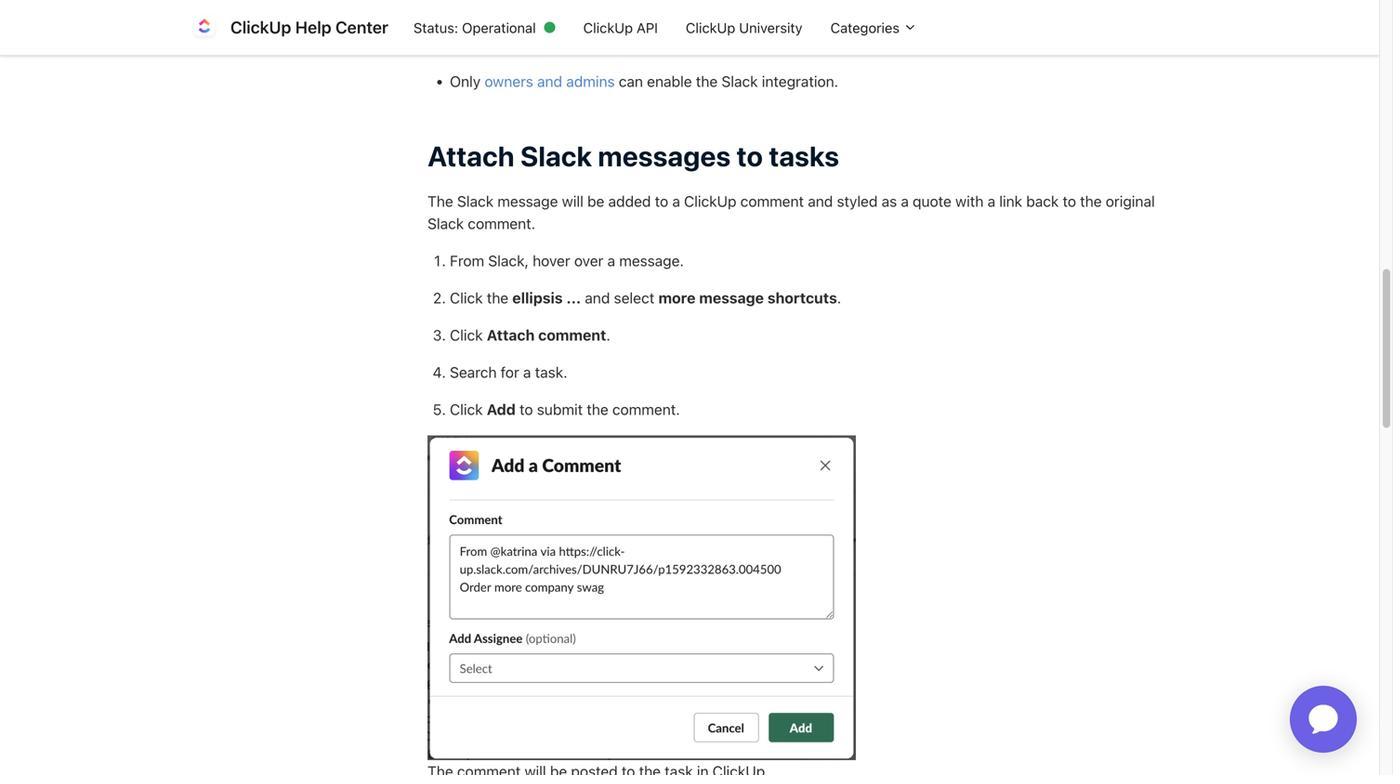 Task type: describe. For each thing, give the bounding box(es) containing it.
click add to submit the comment.
[[450, 401, 680, 419]]

center
[[336, 17, 389, 37]]

clickup help help center home page image
[[190, 13, 219, 42]]

submit
[[537, 401, 583, 419]]

to right add
[[520, 401, 533, 419]]

click attach comment .
[[450, 326, 611, 344]]

a right added
[[673, 193, 681, 210]]

with
[[956, 193, 984, 210]]

clickup university
[[686, 19, 803, 36]]

added
[[609, 193, 651, 210]]

more
[[659, 289, 696, 307]]

clickup help center link
[[190, 13, 400, 42]]

search
[[450, 364, 497, 381]]

0 horizontal spatial and
[[537, 72, 563, 90]]

select
[[614, 289, 655, 307]]

help
[[295, 17, 332, 37]]

slack integration link
[[480, 35, 593, 53]]

can
[[619, 72, 643, 90]]

integration.
[[762, 72, 839, 90]]

the down slack,
[[487, 289, 509, 307]]

click the ellipsis ... and select more message shortcuts .
[[450, 289, 842, 307]]

slack for integration
[[480, 35, 516, 53]]

api
[[637, 19, 658, 36]]

comment. inside the slack message will be added to a clickup comment and styled as a quote with a link back to the original slack comment.
[[468, 215, 536, 233]]

the for the slack integration is available on every clickup plan.
[[450, 35, 476, 53]]

on
[[673, 35, 690, 53]]

messages
[[598, 139, 731, 172]]

university
[[740, 19, 803, 36]]

click for click attach comment .
[[450, 326, 483, 344]]

to right added
[[655, 193, 669, 210]]

link
[[1000, 193, 1023, 210]]

search for a task.
[[450, 364, 568, 381]]

as
[[882, 193, 898, 210]]

comment inside the slack message will be added to a clickup comment and styled as a quote with a link back to the original slack comment.
[[741, 193, 804, 210]]

admins
[[567, 72, 615, 90]]

clickup api
[[584, 19, 658, 36]]

the slack message will be added to a clickup comment and styled as a quote with a link back to the original slack comment.
[[428, 193, 1156, 233]]

the right "enable"
[[696, 72, 718, 90]]

can enable the slack integration.
[[619, 72, 839, 90]]

only
[[450, 72, 481, 90]]

click for click the ellipsis ... and select more message shortcuts .
[[450, 289, 483, 307]]

a left link
[[988, 193, 996, 210]]

shortcuts
[[768, 289, 838, 307]]

to left tasks
[[737, 139, 763, 172]]

a right for
[[523, 364, 531, 381]]

categories
[[831, 19, 904, 36]]

status: operational
[[414, 19, 536, 36]]



Task type: vqa. For each thing, say whether or not it's contained in the screenshot.
leftmost 'connect'
no



Task type: locate. For each thing, give the bounding box(es) containing it.
and left styled
[[808, 193, 834, 210]]

1 click from the top
[[450, 289, 483, 307]]

1 vertical spatial and
[[808, 193, 834, 210]]

clickup help center
[[231, 17, 389, 37]]

...
[[567, 289, 581, 307]]

task.
[[535, 364, 568, 381]]

screnshot showing the 'add a comment' menu in slack. image
[[428, 436, 856, 761]]

status:
[[414, 19, 459, 36]]

1 vertical spatial .
[[607, 326, 611, 344]]

attach up for
[[487, 326, 535, 344]]

the
[[696, 72, 718, 90], [1081, 193, 1103, 210], [487, 289, 509, 307], [587, 401, 609, 419]]

and inside the slack message will be added to a clickup comment and styled as a quote with a link back to the original slack comment.
[[808, 193, 834, 210]]

3 click from the top
[[450, 401, 483, 419]]

0 vertical spatial .
[[838, 289, 842, 307]]

attach slack messages to tasks
[[428, 139, 840, 172]]

clickup api link
[[570, 10, 672, 45]]

1 vertical spatial the
[[428, 193, 454, 210]]

comment down tasks
[[741, 193, 804, 210]]

the up 'from'
[[428, 193, 454, 210]]

plan.
[[792, 35, 824, 53]]

click up search
[[450, 326, 483, 344]]

attach down only
[[428, 139, 515, 172]]

1 vertical spatial click
[[450, 326, 483, 344]]

the slack integration is available on every clickup plan.
[[450, 35, 824, 53]]

message right more
[[700, 289, 764, 307]]

attach
[[428, 139, 515, 172], [487, 326, 535, 344]]

owners and admins
[[485, 72, 615, 90]]

0 vertical spatial attach
[[428, 139, 515, 172]]

a right over
[[608, 252, 616, 270]]

the inside the slack message will be added to a clickup comment and styled as a quote with a link back to the original slack comment.
[[428, 193, 454, 210]]

clickup for clickup university
[[686, 19, 736, 36]]

the for the slack message will be added to a clickup comment and styled as a quote with a link back to the original slack comment.
[[428, 193, 454, 210]]

1 vertical spatial message
[[700, 289, 764, 307]]

the
[[450, 35, 476, 53], [428, 193, 454, 210]]

1 vertical spatial attach
[[487, 326, 535, 344]]

0 vertical spatial message
[[498, 193, 558, 210]]

0 vertical spatial the
[[450, 35, 476, 53]]

the right submit
[[587, 401, 609, 419]]

message
[[498, 193, 558, 210], [700, 289, 764, 307]]

2 horizontal spatial and
[[808, 193, 834, 210]]

styled
[[837, 193, 878, 210]]

owners
[[485, 72, 534, 90]]

back
[[1027, 193, 1059, 210]]

available
[[611, 35, 670, 53]]

0 horizontal spatial comment
[[539, 326, 607, 344]]

2 click from the top
[[450, 326, 483, 344]]

ellipsis
[[513, 289, 563, 307]]

enable
[[647, 72, 692, 90]]

over
[[575, 252, 604, 270]]

and right ...
[[585, 289, 610, 307]]

original
[[1106, 193, 1156, 210]]

clickup inside the slack message will be added to a clickup comment and styled as a quote with a link back to the original slack comment.
[[684, 193, 737, 210]]

every
[[694, 35, 731, 53]]

click for click add to submit the comment.
[[450, 401, 483, 419]]

1 vertical spatial comment.
[[613, 401, 680, 419]]

and down integration
[[537, 72, 563, 90]]

hover
[[533, 252, 571, 270]]

is
[[596, 35, 607, 53]]

clickup university link
[[672, 10, 817, 45]]

comment
[[741, 193, 804, 210], [539, 326, 607, 344]]

to right back at right
[[1063, 193, 1077, 210]]

1 horizontal spatial .
[[838, 289, 842, 307]]

application
[[1268, 664, 1380, 776]]

0 vertical spatial and
[[537, 72, 563, 90]]

clickup
[[231, 17, 291, 37], [584, 19, 633, 36], [686, 19, 736, 36], [735, 35, 788, 53], [684, 193, 737, 210]]

1 horizontal spatial message
[[700, 289, 764, 307]]

comment. right submit
[[613, 401, 680, 419]]

to
[[737, 139, 763, 172], [655, 193, 669, 210], [1063, 193, 1077, 210], [520, 401, 533, 419]]

comment. up slack,
[[468, 215, 536, 233]]

slack for message
[[457, 193, 494, 210]]

1 vertical spatial comment
[[539, 326, 607, 344]]

click
[[450, 289, 483, 307], [450, 326, 483, 344], [450, 401, 483, 419]]

owners and admins link
[[485, 72, 615, 90]]

the up only
[[450, 35, 476, 53]]

0 horizontal spatial message
[[498, 193, 558, 210]]

be
[[588, 193, 605, 210]]

message inside the slack message will be added to a clickup comment and styled as a quote with a link back to the original slack comment.
[[498, 193, 558, 210]]

a
[[673, 193, 681, 210], [901, 193, 909, 210], [988, 193, 996, 210], [608, 252, 616, 270], [523, 364, 531, 381]]

quote
[[913, 193, 952, 210]]

0 vertical spatial comment.
[[468, 215, 536, 233]]

2 vertical spatial click
[[450, 401, 483, 419]]

slack,
[[489, 252, 529, 270]]

comment.
[[468, 215, 536, 233], [613, 401, 680, 419]]

add
[[487, 401, 516, 419]]

integration
[[520, 35, 593, 53]]

will
[[562, 193, 584, 210]]

0 vertical spatial click
[[450, 289, 483, 307]]

for
[[501, 364, 520, 381]]

message.
[[620, 252, 684, 270]]

slack for messages
[[521, 139, 592, 172]]

and
[[537, 72, 563, 90], [808, 193, 834, 210], [585, 289, 610, 307]]

tasks
[[769, 139, 840, 172]]

the left original
[[1081, 193, 1103, 210]]

message left will
[[498, 193, 558, 210]]

0 horizontal spatial .
[[607, 326, 611, 344]]

every clickup plan. link
[[694, 35, 824, 53]]

clickup for clickup help center
[[231, 17, 291, 37]]

2 vertical spatial and
[[585, 289, 610, 307]]

click left add
[[450, 401, 483, 419]]

a right as
[[901, 193, 909, 210]]

1 horizontal spatial comment.
[[613, 401, 680, 419]]

from slack, hover over a message.
[[450, 252, 684, 270]]

click down 'from'
[[450, 289, 483, 307]]

the inside the slack message will be added to a clickup comment and styled as a quote with a link back to the original slack comment.
[[1081, 193, 1103, 210]]

comment down ...
[[539, 326, 607, 344]]

from
[[450, 252, 485, 270]]

.
[[838, 289, 842, 307], [607, 326, 611, 344]]

1 horizontal spatial and
[[585, 289, 610, 307]]

operational
[[462, 19, 536, 36]]

0 horizontal spatial comment.
[[468, 215, 536, 233]]

slack
[[480, 35, 516, 53], [722, 72, 758, 90], [521, 139, 592, 172], [457, 193, 494, 210], [428, 215, 464, 233]]

categories button
[[817, 10, 932, 45]]

0 vertical spatial comment
[[741, 193, 804, 210]]

clickup for clickup api
[[584, 19, 633, 36]]

1 horizontal spatial comment
[[741, 193, 804, 210]]



